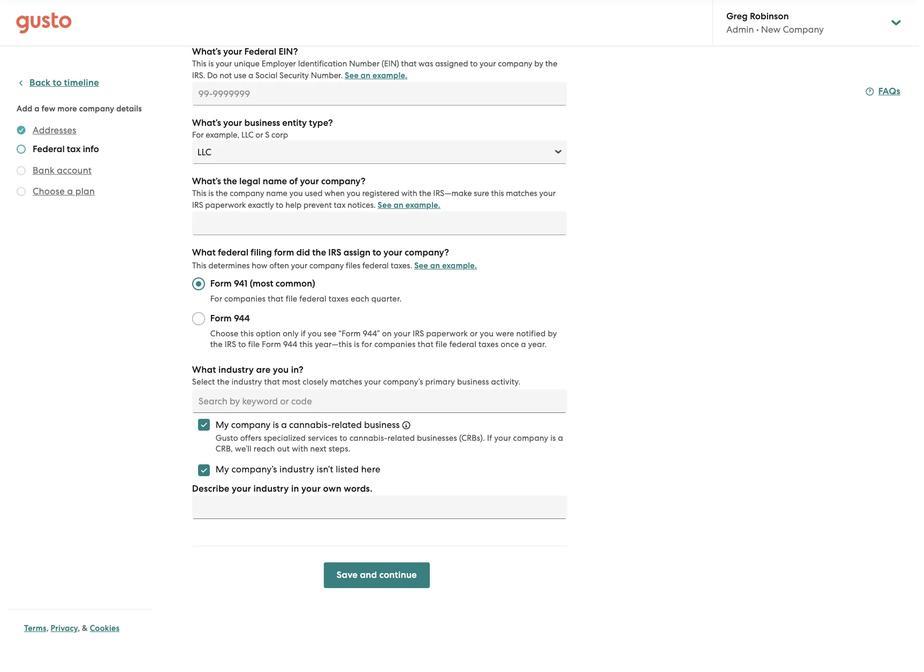 Task type: locate. For each thing, give the bounding box(es) containing it.
if
[[301, 329, 306, 339]]

0 horizontal spatial with
[[292, 444, 308, 454]]

year.
[[529, 340, 547, 349]]

0 horizontal spatial tax
[[67, 144, 81, 155]]

your inside gusto offers specialized services to cannabis-related businesses (crbs). if your company is a crb, we'll reach out with next steps.
[[495, 433, 511, 443]]

check image
[[17, 187, 26, 196]]

1 vertical spatial see
[[378, 200, 392, 210]]

federal
[[218, 247, 249, 258], [363, 261, 389, 271], [300, 294, 327, 304], [450, 340, 477, 349]]

0 vertical spatial or
[[256, 130, 263, 140]]

0 vertical spatial this
[[492, 189, 504, 198]]

see an example. down registered
[[378, 200, 441, 210]]

name
[[263, 176, 287, 187], [266, 189, 288, 198]]

privacy
[[51, 624, 78, 633]]

that inside what industry are you in? select the industry that most closely matches your company's primary business activity.
[[264, 377, 280, 387]]

0 vertical spatial with
[[402, 189, 418, 198]]

1 vertical spatial what
[[192, 364, 216, 376]]

this inside this is your unique employer identification number (ein) that was assigned to your company by the irs. do not use a social security number.
[[192, 59, 207, 69]]

llc
[[242, 130, 254, 140]]

1 vertical spatial choose
[[210, 329, 239, 339]]

my down crb,
[[216, 464, 229, 475]]

see an example.
[[345, 71, 408, 80], [378, 200, 441, 210]]

, left 'privacy' link
[[46, 624, 49, 633]]

1 what from the top
[[192, 247, 216, 258]]

what's inside 'what's your business entity type? for example, llc or s corp'
[[192, 117, 221, 129]]

company? up the taxes.
[[405, 247, 449, 258]]

cannabis- inside gusto offers specialized services to cannabis-related businesses (crbs). if your company is a crb, we'll reach out with next steps.
[[350, 433, 388, 443]]

this for what's your federal ein?
[[192, 59, 207, 69]]

1 horizontal spatial related
[[388, 433, 415, 443]]

company's up what industry are you in? field
[[383, 377, 424, 387]]

see
[[345, 71, 359, 80], [378, 200, 392, 210], [415, 261, 429, 271]]

file down option
[[248, 340, 260, 349]]

2 vertical spatial this
[[192, 261, 207, 271]]

federal up primary
[[450, 340, 477, 349]]

an
[[361, 71, 371, 80], [394, 200, 404, 210], [431, 261, 440, 271]]

company's down reach
[[232, 464, 277, 475]]

an inside what federal filing form did the irs assign to your company? this determines how often your company files federal taxes. see an example.
[[431, 261, 440, 271]]

cookies button
[[90, 622, 120, 635]]

this right sure
[[492, 189, 504, 198]]

0 horizontal spatial related
[[332, 419, 362, 430]]

that inside form 941 (most common) for companies that file federal taxes each quarter.
[[268, 294, 284, 304]]

determines
[[209, 261, 250, 271]]

or left the s
[[256, 130, 263, 140]]

and
[[360, 569, 377, 581]]

check image up check icon
[[17, 166, 26, 175]]

what inside what industry are you in? select the industry that most closely matches your company's primary business activity.
[[192, 364, 216, 376]]

companies inside form 944 choose this option only if you see "form 944" on your irs paperwork or you were notified by the irs to file form 944 this year—this is for companies that file federal taxes once a year.
[[375, 340, 416, 349]]

see an example. button for what's your federal ein?
[[345, 69, 408, 82]]

company inside this is your unique employer identification number (ein) that was assigned to your company by the irs. do not use a social security number.
[[498, 59, 533, 69]]

2 horizontal spatial an
[[431, 261, 440, 271]]

the inside what industry are you in? select the industry that most closely matches your company's primary business activity.
[[217, 377, 230, 387]]

check image down circle check icon
[[17, 145, 26, 154]]

industry
[[219, 364, 254, 376], [232, 377, 262, 387], [280, 464, 315, 475], [254, 483, 289, 494]]

0 vertical spatial example.
[[373, 71, 408, 80]]

0 horizontal spatial or
[[256, 130, 263, 140]]

for inside form 941 (most common) for companies that file federal taxes each quarter.
[[210, 294, 222, 304]]

name down 'what's the legal name of your company?'
[[266, 189, 288, 198]]

my up gusto
[[216, 419, 229, 430]]

1 horizontal spatial taxes
[[479, 340, 499, 349]]

most
[[282, 377, 301, 387]]

2 vertical spatial what's
[[192, 176, 221, 187]]

1 vertical spatial or
[[470, 329, 478, 339]]

cookies
[[90, 624, 120, 633]]

irs—make
[[434, 189, 472, 198]]

form inside form 941 (most common) for companies that file federal taxes each quarter.
[[210, 278, 232, 289]]

file up primary
[[436, 340, 448, 349]]

an down registered
[[394, 200, 404, 210]]

primary
[[426, 377, 455, 387]]

0 horizontal spatial business
[[245, 117, 280, 129]]

next
[[310, 444, 327, 454]]

companies inside form 941 (most common) for companies that file federal taxes each quarter.
[[225, 294, 266, 304]]

file down common)
[[286, 294, 298, 304]]

business left activity. on the bottom
[[458, 377, 489, 387]]

1 horizontal spatial cannabis-
[[350, 433, 388, 443]]

1 vertical spatial taxes
[[479, 340, 499, 349]]

1 vertical spatial with
[[292, 444, 308, 454]]

out
[[277, 444, 290, 454]]

activity.
[[492, 377, 521, 387]]

1 horizontal spatial by
[[548, 329, 558, 339]]

1 vertical spatial business
[[458, 377, 489, 387]]

1 vertical spatial form
[[210, 313, 232, 324]]

2 horizontal spatial business
[[458, 377, 489, 387]]

for down determines
[[210, 294, 222, 304]]

0 vertical spatial see
[[345, 71, 359, 80]]

paperwork down legal
[[205, 200, 246, 210]]

see for what's the legal name of your company?
[[378, 200, 392, 210]]

2 vertical spatial business
[[364, 419, 400, 430]]

with inside gusto offers specialized services to cannabis-related businesses (crbs). if your company is a crb, we'll reach out with next steps.
[[292, 444, 308, 454]]

taxes inside form 941 (most common) for companies that file federal taxes each quarter.
[[329, 294, 349, 304]]

1 vertical spatial companies
[[375, 340, 416, 349]]

circle check image
[[17, 124, 26, 137]]

choose a plan button
[[33, 185, 95, 198]]

1 vertical spatial my
[[216, 464, 229, 475]]

tax left info
[[67, 144, 81, 155]]

2 this from the top
[[192, 189, 207, 198]]

941
[[234, 278, 248, 289]]

0 vertical spatial taxes
[[329, 294, 349, 304]]

1 vertical spatial cannabis-
[[350, 433, 388, 443]]

my company is a cannabis-related business
[[216, 419, 400, 430]]

cannabis- up services
[[289, 419, 332, 430]]

1 horizontal spatial company's
[[383, 377, 424, 387]]

2 horizontal spatial this
[[492, 189, 504, 198]]

companies down 941
[[225, 294, 266, 304]]

0 horizontal spatial by
[[535, 59, 544, 69]]

that left was
[[401, 59, 417, 69]]

1 horizontal spatial 944
[[283, 340, 298, 349]]

1 horizontal spatial company?
[[405, 247, 449, 258]]

with right registered
[[402, 189, 418, 198]]

944 down 941
[[234, 313, 250, 324]]

matches right closely
[[330, 377, 362, 387]]

with right out
[[292, 444, 308, 454]]

name left of
[[263, 176, 287, 187]]

for inside 'what's your business entity type? for example, llc or s corp'
[[192, 130, 204, 140]]

0 vertical spatial paperwork
[[205, 200, 246, 210]]

paperwork up primary
[[427, 329, 468, 339]]

this down if
[[300, 340, 313, 349]]

new
[[762, 24, 781, 35]]

1 vertical spatial related
[[388, 433, 415, 443]]

that
[[401, 59, 417, 69], [268, 294, 284, 304], [418, 340, 434, 349], [264, 377, 280, 387]]

1 horizontal spatial with
[[402, 189, 418, 198]]

business
[[245, 117, 280, 129], [458, 377, 489, 387], [364, 419, 400, 430]]

words.
[[344, 483, 373, 494]]

2 what from the top
[[192, 364, 216, 376]]

company
[[498, 59, 533, 69], [79, 104, 114, 114], [230, 189, 264, 198], [310, 261, 344, 271], [231, 419, 271, 430], [514, 433, 549, 443]]

to inside what federal filing form did the irs assign to your company? this determines how often your company files federal taxes. see an example.
[[373, 247, 382, 258]]

what's for what's the legal name of your company?
[[192, 176, 221, 187]]

related
[[332, 419, 362, 430], [388, 433, 415, 443]]

cannabis- up steps.
[[350, 433, 388, 443]]

0 vertical spatial cannabis-
[[289, 419, 332, 430]]

0 vertical spatial federal
[[245, 46, 277, 57]]

federal
[[245, 46, 277, 57], [33, 144, 65, 155]]

0 vertical spatial name
[[263, 176, 287, 187]]

choose inside choose a plan 'button'
[[33, 186, 65, 197]]

file
[[286, 294, 298, 304], [248, 340, 260, 349], [436, 340, 448, 349]]

year—this
[[315, 340, 352, 349]]

select
[[192, 377, 215, 387]]

0 vertical spatial tax
[[67, 144, 81, 155]]

that down the are
[[264, 377, 280, 387]]

0 horizontal spatial taxes
[[329, 294, 349, 304]]

company's
[[383, 377, 424, 387], [232, 464, 277, 475]]

None checkbox
[[192, 413, 216, 437]]

1 vertical spatial tax
[[334, 200, 346, 210]]

what for what industry are you in?
[[192, 364, 216, 376]]

this for what's the legal name of your company?
[[192, 189, 207, 198]]

0 vertical spatial what
[[192, 247, 216, 258]]

0 horizontal spatial matches
[[330, 377, 362, 387]]

to inside gusto offers specialized services to cannabis-related businesses (crbs). if your company is a crb, we'll reach out with next steps.
[[340, 433, 348, 443]]

to inside back to timeline button
[[53, 77, 62, 88]]

1 horizontal spatial ,
[[78, 624, 80, 633]]

, left &
[[78, 624, 80, 633]]

file inside form 941 (most common) for companies that file federal taxes each quarter.
[[286, 294, 298, 304]]

form for form 941 (most common)
[[210, 278, 232, 289]]

a inside form 944 choose this option only if you see "form 944" on your irs paperwork or you were notified by the irs to file form 944 this year—this is for companies that file federal taxes once a year.
[[521, 340, 527, 349]]

you inside what industry are you in? select the industry that most closely matches your company's primary business activity.
[[273, 364, 289, 376]]

quarter.
[[372, 294, 402, 304]]

matches
[[506, 189, 538, 198], [330, 377, 362, 387]]

0 vertical spatial check image
[[17, 145, 26, 154]]

2 vertical spatial example.
[[442, 261, 477, 271]]

What's your Federal EIN? text field
[[192, 82, 567, 106]]

2 vertical spatial this
[[300, 340, 313, 349]]

(most
[[250, 278, 274, 289]]

company inside what federal filing form did the irs assign to your company? this determines how often your company files federal taxes. see an example.
[[310, 261, 344, 271]]

1 my from the top
[[216, 419, 229, 430]]

federal up 'unique' in the top left of the page
[[245, 46, 277, 57]]

see down registered
[[378, 200, 392, 210]]

federal inside form 944 choose this option only if you see "form 944" on your irs paperwork or you were notified by the irs to file form 944 this year—this is for companies that file federal taxes once a year.
[[450, 340, 477, 349]]

crb,
[[216, 444, 233, 454]]

or left were
[[470, 329, 478, 339]]

a inside 'button'
[[67, 186, 73, 197]]

what inside what federal filing form did the irs assign to your company? this determines how often your company files federal taxes. see an example.
[[192, 247, 216, 258]]

0 vertical spatial this
[[192, 59, 207, 69]]

0 vertical spatial company's
[[383, 377, 424, 387]]

0 horizontal spatial federal
[[33, 144, 65, 155]]

here
[[361, 464, 381, 475]]

see an example. for what's your federal ein?
[[345, 71, 408, 80]]

an down number
[[361, 71, 371, 80]]

1 vertical spatial by
[[548, 329, 558, 339]]

1 vertical spatial this
[[192, 189, 207, 198]]

"form
[[339, 329, 361, 339]]

0 vertical spatial matches
[[506, 189, 538, 198]]

back to timeline
[[29, 77, 99, 88]]

company inside this is the company name you used when you registered with the irs—make sure this matches your irs paperwork exactly to help prevent tax notices.
[[230, 189, 264, 198]]

what up select
[[192, 364, 216, 376]]

see an example. button down number
[[345, 69, 408, 82]]

you up notices.
[[347, 189, 361, 198]]

1 horizontal spatial business
[[364, 419, 400, 430]]

0 vertical spatial an
[[361, 71, 371, 80]]

on
[[382, 329, 392, 339]]

1 horizontal spatial matches
[[506, 189, 538, 198]]

terms
[[24, 624, 46, 633]]

matches inside this is the company name you used when you registered with the irs—make sure this matches your irs paperwork exactly to help prevent tax notices.
[[506, 189, 538, 198]]

plan
[[75, 186, 95, 197]]

company? up when
[[321, 176, 366, 187]]

or inside form 944 choose this option only if you see "form 944" on your irs paperwork or you were notified by the irs to file form 944 this year—this is for companies that file federal taxes once a year.
[[470, 329, 478, 339]]

see an example. button right the taxes.
[[415, 259, 477, 272]]

2 what's from the top
[[192, 117, 221, 129]]

form
[[210, 278, 232, 289], [210, 313, 232, 324], [262, 340, 281, 349]]

0 vertical spatial my
[[216, 419, 229, 430]]

industry left the are
[[219, 364, 254, 376]]

related up steps.
[[332, 419, 362, 430]]

944 down only at the left
[[283, 340, 298, 349]]

business inside what industry are you in? select the industry that most closely matches your company's primary business activity.
[[458, 377, 489, 387]]

0 vertical spatial choose
[[33, 186, 65, 197]]

1 horizontal spatial see
[[378, 200, 392, 210]]

admin
[[727, 24, 755, 35]]

type?
[[309, 117, 333, 129]]

0 vertical spatial by
[[535, 59, 544, 69]]

1 horizontal spatial tax
[[334, 200, 346, 210]]

check image
[[17, 145, 26, 154], [17, 166, 26, 175]]

add
[[17, 104, 32, 114]]

see an example. button down registered
[[378, 199, 441, 212]]

timeline
[[64, 77, 99, 88]]

,
[[46, 624, 49, 633], [78, 624, 80, 633]]

corp
[[272, 130, 288, 140]]

files
[[346, 261, 361, 271]]

what's your business entity type? for example, llc or s corp
[[192, 117, 333, 140]]

1 horizontal spatial choose
[[210, 329, 239, 339]]

see down number
[[345, 71, 359, 80]]

taxes
[[329, 294, 349, 304], [479, 340, 499, 349]]

taxes down were
[[479, 340, 499, 349]]

944
[[234, 313, 250, 324], [283, 340, 298, 349]]

example. for what's the legal name of your company?
[[406, 200, 441, 210]]

1 vertical spatial paperwork
[[427, 329, 468, 339]]

what up determines
[[192, 247, 216, 258]]

1 horizontal spatial paperwork
[[427, 329, 468, 339]]

if
[[487, 433, 493, 443]]

0 vertical spatial what's
[[192, 46, 221, 57]]

this
[[192, 59, 207, 69], [192, 189, 207, 198], [192, 261, 207, 271]]

taxes left each
[[329, 294, 349, 304]]

see right the taxes.
[[415, 261, 429, 271]]

your
[[223, 46, 242, 57], [216, 59, 232, 69], [480, 59, 496, 69], [223, 117, 242, 129], [300, 176, 319, 187], [540, 189, 556, 198], [384, 247, 403, 258], [291, 261, 308, 271], [394, 329, 411, 339], [365, 377, 381, 387], [495, 433, 511, 443], [232, 483, 251, 494], [302, 483, 321, 494]]

federal down addresses button on the top left
[[33, 144, 65, 155]]

a inside gusto offers specialized services to cannabis-related businesses (crbs). if your company is a crb, we'll reach out with next steps.
[[558, 433, 564, 443]]

0 horizontal spatial for
[[192, 130, 204, 140]]

what for what federal filing form did the irs assign to your company?
[[192, 247, 216, 258]]

for left example,
[[192, 130, 204, 140]]

you up help
[[290, 189, 303, 198]]

this
[[492, 189, 504, 198], [241, 329, 254, 339], [300, 340, 313, 349]]

choose left option
[[210, 329, 239, 339]]

1 vertical spatial 944
[[283, 340, 298, 349]]

2 check image from the top
[[17, 166, 26, 175]]

0 horizontal spatial choose
[[33, 186, 65, 197]]

paperwork inside form 944 choose this option only if you see "form 944" on your irs paperwork or you were notified by the irs to file form 944 this year—this is for companies that file federal taxes once a year.
[[427, 329, 468, 339]]

1 horizontal spatial or
[[470, 329, 478, 339]]

0 horizontal spatial an
[[361, 71, 371, 80]]

0 vertical spatial see an example. button
[[345, 69, 408, 82]]

what federal filing form did the irs assign to your company? this determines how often your company files federal taxes. see an example.
[[192, 247, 477, 271]]

0 horizontal spatial ,
[[46, 624, 49, 633]]

that up primary
[[418, 340, 434, 349]]

1 vertical spatial name
[[266, 189, 288, 198]]

isn't
[[317, 464, 334, 475]]

this left option
[[241, 329, 254, 339]]

assign
[[344, 247, 371, 258]]

3 what's from the top
[[192, 176, 221, 187]]

sure
[[474, 189, 490, 198]]

federal up determines
[[218, 247, 249, 258]]

None radio
[[192, 278, 205, 290], [192, 312, 205, 325], [192, 278, 205, 290], [192, 312, 205, 325]]

federal down common)
[[300, 294, 327, 304]]

0 vertical spatial related
[[332, 419, 362, 430]]

2 horizontal spatial see
[[415, 261, 429, 271]]

you up most
[[273, 364, 289, 376]]

matches inside what industry are you in? select the industry that most closely matches your company's primary business activity.
[[330, 377, 362, 387]]

1 vertical spatial federal
[[33, 144, 65, 155]]

that inside form 944 choose this option only if you see "form 944" on your irs paperwork or you were notified by the irs to file form 944 this year—this is for companies that file federal taxes once a year.
[[418, 340, 434, 349]]

What's the legal name of your company? text field
[[192, 212, 567, 235]]

1 this from the top
[[192, 59, 207, 69]]

by
[[535, 59, 544, 69], [548, 329, 558, 339]]

privacy link
[[51, 624, 78, 633]]

steps.
[[329, 444, 351, 454]]

0 vertical spatial form
[[210, 278, 232, 289]]

1 horizontal spatial file
[[286, 294, 298, 304]]

1 check image from the top
[[17, 145, 26, 154]]

bank account
[[33, 165, 92, 176]]

1 horizontal spatial for
[[210, 294, 222, 304]]

business up gusto offers specialized services to cannabis-related businesses (crbs). if your company is a crb, we'll reach out with next steps.
[[364, 419, 400, 430]]

that down "(most"
[[268, 294, 284, 304]]

see inside what federal filing form did the irs assign to your company? this determines how often your company files federal taxes. see an example.
[[415, 261, 429, 271]]

you left were
[[480, 329, 494, 339]]

what's up example,
[[192, 117, 221, 129]]

terms link
[[24, 624, 46, 633]]

this inside this is the company name you used when you registered with the irs—make sure this matches your irs paperwork exactly to help prevent tax notices.
[[192, 189, 207, 198]]

your inside form 944 choose this option only if you see "form 944" on your irs paperwork or you were notified by the irs to file form 944 this year—this is for companies that file federal taxes once a year.
[[394, 329, 411, 339]]

see an example. down number
[[345, 71, 408, 80]]

companies down on
[[375, 340, 416, 349]]

are
[[256, 364, 271, 376]]

1 what's from the top
[[192, 46, 221, 57]]

1 horizontal spatial an
[[394, 200, 404, 210]]

was
[[419, 59, 434, 69]]

choose down bank
[[33, 186, 65, 197]]

2 vertical spatial an
[[431, 261, 440, 271]]

often
[[270, 261, 289, 271]]

an for what's the legal name of your company?
[[394, 200, 404, 210]]

0 vertical spatial for
[[192, 130, 204, 140]]

1 , from the left
[[46, 624, 49, 633]]

0 horizontal spatial 944
[[234, 313, 250, 324]]

1 vertical spatial an
[[394, 200, 404, 210]]

paperwork inside this is the company name you used when you registered with the irs—make sure this matches your irs paperwork exactly to help prevent tax notices.
[[205, 200, 246, 210]]

my for my company is a cannabis-related business
[[216, 419, 229, 430]]

an right the taxes.
[[431, 261, 440, 271]]

2 my from the top
[[216, 464, 229, 475]]

0 vertical spatial business
[[245, 117, 280, 129]]

social
[[256, 71, 278, 80]]

0 horizontal spatial companies
[[225, 294, 266, 304]]

0 horizontal spatial see
[[345, 71, 359, 80]]

matches right sure
[[506, 189, 538, 198]]

your inside what industry are you in? select the industry that most closely matches your company's primary business activity.
[[365, 377, 381, 387]]

related left businesses
[[388, 433, 415, 443]]

3 this from the top
[[192, 261, 207, 271]]

tax down when
[[334, 200, 346, 210]]

1 vertical spatial what's
[[192, 117, 221, 129]]

What industry are you in? field
[[192, 389, 567, 413]]

business up the s
[[245, 117, 280, 129]]

cannabis-
[[289, 419, 332, 430], [350, 433, 388, 443]]

federal tax info
[[33, 144, 99, 155]]

what's left legal
[[192, 176, 221, 187]]

bank
[[33, 165, 55, 176]]

what's up "do"
[[192, 46, 221, 57]]

0 horizontal spatial paperwork
[[205, 200, 246, 210]]

that inside this is your unique employer identification number (ein) that was assigned to your company by the irs. do not use a social security number.
[[401, 59, 417, 69]]

0 horizontal spatial company's
[[232, 464, 277, 475]]



Task type: describe. For each thing, give the bounding box(es) containing it.
what's for what's your federal ein?
[[192, 46, 221, 57]]

this inside what federal filing form did the irs assign to your company? this determines how often your company files federal taxes. see an example.
[[192, 261, 207, 271]]

account
[[57, 165, 92, 176]]

were
[[496, 329, 515, 339]]

add a few more company details
[[17, 104, 142, 114]]

944"
[[363, 329, 380, 339]]

what's the legal name of your company?
[[192, 176, 366, 187]]

home image
[[16, 12, 72, 33]]

own
[[323, 483, 342, 494]]

back
[[29, 77, 51, 88]]

my for my company's industry isn't listed here
[[216, 464, 229, 475]]

tax inside list
[[67, 144, 81, 155]]

ein?
[[279, 46, 298, 57]]

(ein)
[[382, 59, 399, 69]]

business inside 'what's your business entity type? for example, llc or s corp'
[[245, 117, 280, 129]]

notified
[[517, 329, 546, 339]]

only
[[283, 329, 299, 339]]

back to timeline button
[[17, 77, 99, 89]]

0 vertical spatial 944
[[234, 313, 250, 324]]

1 vertical spatial company's
[[232, 464, 277, 475]]

this inside this is the company name you used when you registered with the irs—make sure this matches your irs paperwork exactly to help prevent tax notices.
[[492, 189, 504, 198]]

entity
[[282, 117, 307, 129]]

save
[[337, 569, 358, 581]]

to inside this is the company name you used when you registered with the irs—make sure this matches your irs paperwork exactly to help prevent tax notices.
[[276, 200, 284, 210]]

this is the company name you used when you registered with the irs—make sure this matches your irs paperwork exactly to help prevent tax notices.
[[192, 189, 556, 210]]

registered
[[362, 189, 400, 198]]

offers
[[240, 433, 262, 443]]

identification
[[298, 59, 347, 69]]

help
[[286, 200, 302, 210]]

name inside this is the company name you used when you registered with the irs—make sure this matches your irs paperwork exactly to help prevent tax notices.
[[266, 189, 288, 198]]

what industry are you in? select the industry that most closely matches your company's primary business activity.
[[192, 364, 521, 387]]

federal tax info list
[[17, 124, 148, 200]]

•
[[757, 24, 759, 35]]

by inside form 944 choose this option only if you see "form 944" on your irs paperwork or you were notified by the irs to file form 944 this year—this is for companies that file federal taxes once a year.
[[548, 329, 558, 339]]

an for what's your federal ein?
[[361, 71, 371, 80]]

with inside this is the company name you used when you registered with the irs—make sure this matches your irs paperwork exactly to help prevent tax notices.
[[402, 189, 418, 198]]

describe your industry in your own words.
[[192, 483, 373, 494]]

when
[[325, 189, 345, 198]]

greg
[[727, 11, 748, 22]]

2 horizontal spatial file
[[436, 340, 448, 349]]

0 vertical spatial company?
[[321, 176, 366, 187]]

not
[[220, 71, 232, 80]]

1 vertical spatial this
[[241, 329, 254, 339]]

save and continue button
[[324, 563, 430, 588]]

few
[[42, 104, 56, 114]]

taxes.
[[391, 261, 413, 271]]

industry left in
[[254, 483, 289, 494]]

legal
[[239, 176, 261, 187]]

industry up in
[[280, 464, 315, 475]]

businesses
[[417, 433, 457, 443]]

2 , from the left
[[78, 624, 80, 633]]

my company's industry isn't listed here
[[216, 464, 381, 475]]

a inside this is your unique employer identification number (ein) that was assigned to your company by the irs. do not use a social security number.
[[249, 71, 254, 80]]

is inside this is your unique employer identification number (ein) that was assigned to your company by the irs. do not use a social security number.
[[209, 59, 214, 69]]

taxes inside form 944 choose this option only if you see "form 944" on your irs paperwork or you were notified by the irs to file form 944 this year—this is for companies that file federal taxes once a year.
[[479, 340, 499, 349]]

irs inside this is the company name you used when you registered with the irs—make sure this matches your irs paperwork exactly to help prevent tax notices.
[[192, 200, 203, 210]]

is inside this is the company name you used when you registered with the irs—make sure this matches your irs paperwork exactly to help prevent tax notices.
[[209, 189, 214, 198]]

or inside 'what's your business entity type? for example, llc or s corp'
[[256, 130, 263, 140]]

1 horizontal spatial federal
[[245, 46, 277, 57]]

federal right files
[[363, 261, 389, 271]]

My company's industry isn't listed here checkbox
[[192, 459, 216, 482]]

your inside this is the company name you used when you registered with the irs—make sure this matches your irs paperwork exactly to help prevent tax notices.
[[540, 189, 556, 198]]

company inside gusto offers specialized services to cannabis-related businesses (crbs). if your company is a crb, we'll reach out with next steps.
[[514, 433, 549, 443]]

is inside form 944 choose this option only if you see "form 944" on your irs paperwork or you were notified by the irs to file form 944 this year—this is for companies that file federal taxes once a year.
[[354, 340, 360, 349]]

2 vertical spatial see an example. button
[[415, 259, 477, 272]]

more
[[58, 104, 77, 114]]

s
[[265, 130, 270, 140]]

in?
[[291, 364, 304, 376]]

to inside this is your unique employer identification number (ein) that was assigned to your company by the irs. do not use a social security number.
[[470, 59, 478, 69]]

number
[[349, 59, 380, 69]]

option
[[256, 329, 281, 339]]

this is your unique employer identification number (ein) that was assigned to your company by the irs. do not use a social security number.
[[192, 59, 558, 80]]

by inside this is your unique employer identification number (ein) that was assigned to your company by the irs. do not use a social security number.
[[535, 59, 544, 69]]

each
[[351, 294, 370, 304]]

filing
[[251, 247, 272, 258]]

robinson
[[751, 11, 789, 22]]

addresses button
[[33, 124, 76, 137]]

form 944 choose this option only if you see "form 944" on your irs paperwork or you were notified by the irs to file form 944 this year—this is for companies that file federal taxes once a year.
[[210, 313, 558, 349]]

what's for what's your business entity type? for example, llc or s corp
[[192, 117, 221, 129]]

0 horizontal spatial file
[[248, 340, 260, 349]]

number.
[[311, 71, 343, 80]]

see for what's your federal ein?
[[345, 71, 359, 80]]

company
[[783, 24, 825, 35]]

gusto
[[216, 433, 238, 443]]

related inside gusto offers specialized services to cannabis-related businesses (crbs). if your company is a crb, we'll reach out with next steps.
[[388, 433, 415, 443]]

for
[[362, 340, 372, 349]]

greg robinson admin • new company
[[727, 11, 825, 35]]

details
[[116, 104, 142, 114]]

form 941 (most common) for companies that file federal taxes each quarter.
[[210, 278, 402, 304]]

see an example. for what's the legal name of your company?
[[378, 200, 441, 210]]

specialized
[[264, 433, 306, 443]]

choose inside form 944 choose this option only if you see "form 944" on your irs paperwork or you were notified by the irs to file form 944 this year—this is for companies that file federal taxes once a year.
[[210, 329, 239, 339]]

example,
[[206, 130, 240, 140]]

form
[[274, 247, 294, 258]]

&
[[82, 624, 88, 633]]

1 horizontal spatial this
[[300, 340, 313, 349]]

do
[[207, 71, 218, 80]]

industry down the are
[[232, 377, 262, 387]]

example. for what's your federal ein?
[[373, 71, 408, 80]]

you right if
[[308, 329, 322, 339]]

company? inside what federal filing form did the irs assign to your company? this determines how often your company files federal taxes. see an example.
[[405, 247, 449, 258]]

how
[[252, 261, 268, 271]]

listed
[[336, 464, 359, 475]]

the inside form 944 choose this option only if you see "form 944" on your irs paperwork or you were notified by the irs to file form 944 this year—this is for companies that file federal taxes once a year.
[[210, 340, 223, 349]]

we'll
[[235, 444, 252, 454]]

is inside gusto offers specialized services to cannabis-related businesses (crbs). if your company is a crb, we'll reach out with next steps.
[[551, 433, 556, 443]]

the inside this is your unique employer identification number (ein) that was assigned to your company by the irs. do not use a social security number.
[[546, 59, 558, 69]]

the inside what federal filing form did the irs assign to your company? this determines how often your company files federal taxes. see an example.
[[313, 247, 326, 258]]

irs inside what federal filing form did the irs assign to your company? this determines how often your company files federal taxes. see an example.
[[329, 247, 342, 258]]

did
[[297, 247, 310, 258]]

Describe your industry in your own words. field
[[192, 496, 567, 519]]

save and continue
[[337, 569, 417, 581]]

see an example. button for what's the legal name of your company?
[[378, 199, 441, 212]]

to inside form 944 choose this option only if you see "form 944" on your irs paperwork or you were notified by the irs to file form 944 this year—this is for companies that file federal taxes once a year.
[[238, 340, 246, 349]]

notices.
[[348, 200, 376, 210]]

2 vertical spatial form
[[262, 340, 281, 349]]

exactly
[[248, 200, 274, 210]]

federal inside form 941 (most common) for companies that file federal taxes each quarter.
[[300, 294, 327, 304]]

employer
[[262, 59, 296, 69]]

example. inside what federal filing form did the irs assign to your company? this determines how often your company files federal taxes. see an example.
[[442, 261, 477, 271]]

reach
[[254, 444, 275, 454]]

company's inside what industry are you in? select the industry that most closely matches your company's primary business activity.
[[383, 377, 424, 387]]

federal inside list
[[33, 144, 65, 155]]

form for form 944
[[210, 313, 232, 324]]

used
[[305, 189, 323, 198]]

security
[[280, 71, 309, 80]]

your inside 'what's your business entity type? for example, llc or s corp'
[[223, 117, 242, 129]]

tax inside this is the company name you used when you registered with the irs—make sure this matches your irs paperwork exactly to help prevent tax notices.
[[334, 200, 346, 210]]

describe
[[192, 483, 230, 494]]



Task type: vqa. For each thing, say whether or not it's contained in the screenshot.
What corresponding to What industry are you in?
yes



